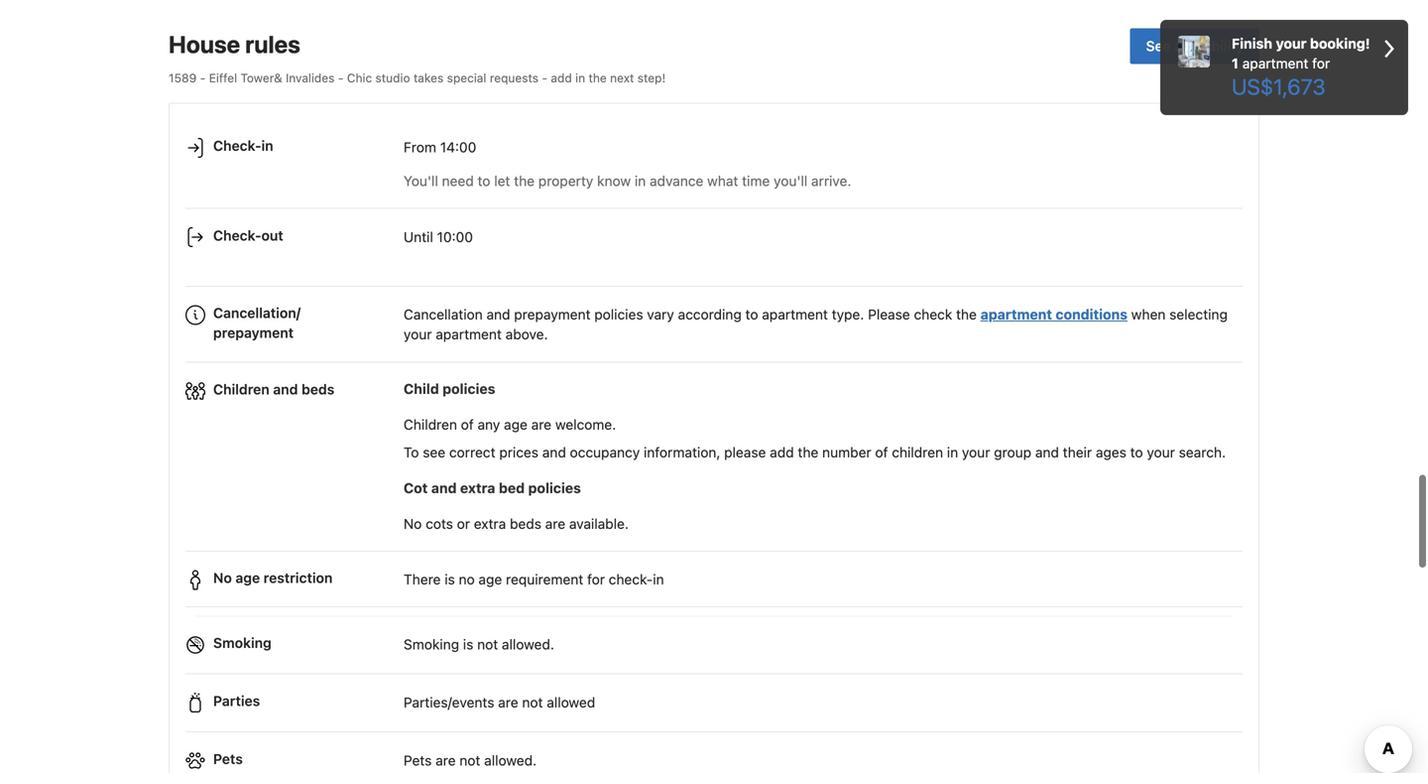 Task type: describe. For each thing, give the bounding box(es) containing it.
occupancy
[[570, 444, 640, 460]]

10:00
[[437, 229, 473, 245]]

until 10:00
[[404, 229, 473, 245]]

correct
[[449, 444, 496, 460]]

are up prices
[[532, 416, 552, 433]]

eiffel
[[209, 71, 237, 85]]

from 14:00
[[404, 139, 477, 155]]

restriction
[[264, 570, 333, 586]]

requirement
[[506, 571, 584, 588]]

allowed. for smoking is not allowed.
[[502, 636, 555, 653]]

the right the check
[[957, 306, 977, 323]]

children for children and beds
[[213, 381, 270, 397]]

1 horizontal spatial of
[[876, 444, 889, 460]]

apartment inside finish your booking! 1 apartment for us$1,673
[[1243, 55, 1309, 71]]

their
[[1064, 444, 1093, 460]]

number
[[823, 444, 872, 460]]

there
[[404, 571, 441, 588]]

1589 - eiffel tower& invalides - chic studio takes special requests - add in the next step!
[[169, 71, 666, 85]]

pets for pets
[[213, 751, 243, 767]]

or
[[457, 515, 470, 532]]

no for no cots or extra beds are available.
[[404, 515, 422, 532]]

not for parties/events
[[522, 694, 543, 711]]

know
[[598, 173, 631, 189]]

conditions
[[1056, 306, 1128, 323]]

see availability button
[[1131, 28, 1260, 64]]

tower&
[[241, 71, 283, 85]]

0 vertical spatial policies
[[595, 306, 644, 323]]

no cots or extra beds are available.
[[404, 515, 629, 532]]

requests
[[490, 71, 539, 85]]

information,
[[644, 444, 721, 460]]

according
[[678, 306, 742, 323]]

children and beds
[[213, 381, 335, 397]]

1 horizontal spatial beds
[[510, 515, 542, 532]]

cot and extra bed policies
[[404, 480, 581, 496]]

parties/events
[[404, 694, 495, 711]]

0 vertical spatial extra
[[460, 480, 496, 496]]

finish your booking! 1 apartment for us$1,673
[[1232, 35, 1371, 99]]

1 horizontal spatial policies
[[529, 480, 581, 496]]

the right let
[[514, 173, 535, 189]]

search.
[[1180, 444, 1227, 460]]

child policies
[[404, 381, 496, 397]]

see availability
[[1147, 38, 1244, 54]]

children of any age are welcome.
[[404, 416, 616, 433]]

age for there
[[479, 571, 502, 588]]

check
[[914, 306, 953, 323]]

cancellation and prepayment policies vary according to apartment type. please check the apartment conditions
[[404, 306, 1128, 323]]

1 horizontal spatial add
[[770, 444, 795, 460]]

bed
[[499, 480, 525, 496]]

cots
[[426, 515, 453, 532]]

the left next
[[589, 71, 607, 85]]

property
[[539, 173, 594, 189]]

time
[[742, 173, 770, 189]]

prepayment inside "cancellation/ prepayment"
[[213, 325, 294, 341]]

3 - from the left
[[542, 71, 548, 85]]

cancellation/
[[213, 305, 301, 321]]

when selecting your apartment above.
[[404, 306, 1228, 343]]

no for no age restriction
[[213, 570, 232, 586]]

apartment left type.
[[762, 306, 829, 323]]

your inside "when selecting your apartment above."
[[404, 326, 432, 343]]

and right prices
[[543, 444, 566, 460]]

invalides
[[286, 71, 335, 85]]

cancellation
[[404, 306, 483, 323]]

0 vertical spatial to
[[478, 173, 491, 189]]

allowed
[[547, 694, 596, 711]]

available.
[[570, 515, 629, 532]]

pets are not allowed.
[[404, 752, 537, 768]]

rules
[[245, 30, 301, 58]]

to see correct prices and occupancy information, please add the number of children in your group and their ages to your search.
[[404, 444, 1227, 460]]

see
[[1147, 38, 1172, 54]]

welcome.
[[556, 416, 616, 433]]

step!
[[638, 71, 666, 85]]

are left available.
[[546, 515, 566, 532]]

ages
[[1096, 444, 1127, 460]]

cancellation/ prepayment
[[213, 305, 301, 341]]

you'll
[[774, 173, 808, 189]]

and for beds
[[273, 381, 298, 397]]

please
[[725, 444, 767, 460]]

apartment inside "when selecting your apartment above."
[[436, 326, 502, 343]]

not for pets
[[460, 752, 481, 768]]

until
[[404, 229, 433, 245]]

studio
[[376, 71, 410, 85]]

prices
[[500, 444, 539, 460]]

above.
[[506, 326, 548, 343]]



Task type: vqa. For each thing, say whether or not it's contained in the screenshot.
US$1,891 the in
no



Task type: locate. For each thing, give the bounding box(es) containing it.
to left let
[[478, 173, 491, 189]]

prepayment down cancellation/
[[213, 325, 294, 341]]

2 vertical spatial to
[[1131, 444, 1144, 460]]

no left 'cots'
[[404, 515, 422, 532]]

age
[[504, 416, 528, 433], [236, 570, 260, 586], [479, 571, 502, 588]]

are down parties/events
[[436, 752, 456, 768]]

1 vertical spatial check-
[[213, 227, 262, 243]]

1 horizontal spatial for
[[1313, 55, 1331, 71]]

1 horizontal spatial prepayment
[[514, 306, 591, 323]]

booking!
[[1311, 35, 1371, 52]]

smoking for smoking is not allowed.
[[404, 636, 460, 653]]

check- for in
[[213, 138, 262, 154]]

need
[[442, 173, 474, 189]]

parties/events are not allowed
[[404, 694, 596, 711]]

1 vertical spatial add
[[770, 444, 795, 460]]

group
[[995, 444, 1032, 460]]

0 vertical spatial add
[[551, 71, 572, 85]]

apartment down cancellation
[[436, 326, 502, 343]]

and right cot
[[432, 480, 457, 496]]

availability
[[1175, 38, 1244, 54]]

1 horizontal spatial no
[[404, 515, 422, 532]]

finish
[[1232, 35, 1273, 52]]

1 horizontal spatial smoking
[[404, 636, 460, 653]]

for
[[1313, 55, 1331, 71], [588, 571, 605, 588]]

not left "allowed"
[[522, 694, 543, 711]]

0 horizontal spatial for
[[588, 571, 605, 588]]

not
[[477, 636, 498, 653], [522, 694, 543, 711], [460, 752, 481, 768]]

2 horizontal spatial -
[[542, 71, 548, 85]]

check- down eiffel
[[213, 138, 262, 154]]

your left "search."
[[1148, 444, 1176, 460]]

check-
[[213, 138, 262, 154], [213, 227, 262, 243]]

- right requests
[[542, 71, 548, 85]]

0 vertical spatial check-
[[213, 138, 262, 154]]

1 vertical spatial for
[[588, 571, 605, 588]]

2 vertical spatial policies
[[529, 480, 581, 496]]

is up parties/events
[[463, 636, 474, 653]]

for down booking!
[[1313, 55, 1331, 71]]

pets for pets are not allowed.
[[404, 752, 432, 768]]

1 vertical spatial to
[[746, 306, 759, 323]]

pets
[[213, 751, 243, 767], [404, 752, 432, 768]]

add right please
[[770, 444, 795, 460]]

check- for out
[[213, 227, 262, 243]]

is for there
[[445, 571, 455, 588]]

1 vertical spatial allowed.
[[484, 752, 537, 768]]

child
[[404, 381, 439, 397]]

add right requests
[[551, 71, 572, 85]]

0 vertical spatial prepayment
[[514, 306, 591, 323]]

1 horizontal spatial -
[[338, 71, 344, 85]]

allowed. down parties/events are not allowed
[[484, 752, 537, 768]]

0 horizontal spatial children
[[213, 381, 270, 397]]

0 horizontal spatial prepayment
[[213, 325, 294, 341]]

2 horizontal spatial policies
[[595, 306, 644, 323]]

and for extra
[[432, 480, 457, 496]]

1 vertical spatial children
[[404, 416, 457, 433]]

of left 'any'
[[461, 416, 474, 433]]

age right 'any'
[[504, 416, 528, 433]]

children up the see
[[404, 416, 457, 433]]

check-out
[[213, 227, 284, 243]]

0 vertical spatial beds
[[302, 381, 335, 397]]

and left their
[[1036, 444, 1060, 460]]

and
[[487, 306, 511, 323], [273, 381, 298, 397], [543, 444, 566, 460], [1036, 444, 1060, 460], [432, 480, 457, 496]]

1 vertical spatial no
[[213, 570, 232, 586]]

2 - from the left
[[338, 71, 344, 85]]

1589
[[169, 71, 197, 85]]

policies left vary
[[595, 306, 644, 323]]

2 check- from the top
[[213, 227, 262, 243]]

1 check- from the top
[[213, 138, 262, 154]]

your inside finish your booking! 1 apartment for us$1,673
[[1277, 35, 1307, 52]]

for for us$1,673
[[1313, 55, 1331, 71]]

1 vertical spatial policies
[[443, 381, 496, 397]]

cot
[[404, 480, 428, 496]]

beds
[[302, 381, 335, 397], [510, 515, 542, 532]]

smoking up parties
[[213, 635, 272, 651]]

1 vertical spatial extra
[[474, 515, 506, 532]]

age left "restriction"
[[236, 570, 260, 586]]

policies up 'any'
[[443, 381, 496, 397]]

0 vertical spatial is
[[445, 571, 455, 588]]

children
[[892, 444, 944, 460]]

from
[[404, 139, 437, 155]]

vary
[[647, 306, 675, 323]]

0 horizontal spatial beds
[[302, 381, 335, 397]]

0 vertical spatial no
[[404, 515, 422, 532]]

no age restriction
[[213, 570, 333, 586]]

- left chic
[[338, 71, 344, 85]]

1 horizontal spatial children
[[404, 416, 457, 433]]

no left "restriction"
[[213, 570, 232, 586]]

you'll need to let the property know in advance what time you'll arrive.
[[404, 173, 852, 189]]

your left group
[[963, 444, 991, 460]]

0 horizontal spatial policies
[[443, 381, 496, 397]]

parties
[[213, 693, 260, 709]]

policies right the bed
[[529, 480, 581, 496]]

smoking for smoking
[[213, 635, 272, 651]]

next
[[610, 71, 635, 85]]

0 horizontal spatial of
[[461, 416, 474, 433]]

0 horizontal spatial add
[[551, 71, 572, 85]]

smoking up parties/events
[[404, 636, 460, 653]]

and for prepayment
[[487, 306, 511, 323]]

extra
[[460, 480, 496, 496], [474, 515, 506, 532]]

please
[[868, 306, 911, 323]]

check-
[[609, 571, 653, 588]]

1
[[1232, 55, 1239, 71]]

check-in
[[213, 138, 274, 154]]

pets down parties/events
[[404, 752, 432, 768]]

for for check-
[[588, 571, 605, 588]]

2 horizontal spatial age
[[504, 416, 528, 433]]

is left no
[[445, 571, 455, 588]]

1 - from the left
[[200, 71, 206, 85]]

14:00
[[440, 139, 477, 155]]

house
[[169, 30, 240, 58]]

not for smoking
[[477, 636, 498, 653]]

0 vertical spatial allowed.
[[502, 636, 555, 653]]

apartment conditions link
[[981, 306, 1128, 323]]

0 horizontal spatial smoking
[[213, 635, 272, 651]]

1 horizontal spatial age
[[479, 571, 502, 588]]

0 horizontal spatial no
[[213, 570, 232, 586]]

check- up cancellation/
[[213, 227, 262, 243]]

type.
[[832, 306, 865, 323]]

your right 'finish'
[[1277, 35, 1307, 52]]

any
[[478, 416, 500, 433]]

not up parties/events are not allowed
[[477, 636, 498, 653]]

your down cancellation
[[404, 326, 432, 343]]

prepayment up above.
[[514, 306, 591, 323]]

house rules
[[169, 30, 301, 58]]

to
[[478, 173, 491, 189], [746, 306, 759, 323], [1131, 444, 1144, 460]]

extra right or
[[474, 515, 506, 532]]

takes
[[414, 71, 444, 85]]

- right 1589
[[200, 71, 206, 85]]

age right no
[[479, 571, 502, 588]]

smoking
[[213, 635, 272, 651], [404, 636, 460, 653]]

1 vertical spatial of
[[876, 444, 889, 460]]

2 vertical spatial not
[[460, 752, 481, 768]]

in
[[576, 71, 586, 85], [262, 138, 274, 154], [635, 173, 646, 189], [948, 444, 959, 460], [653, 571, 665, 588]]

age for children
[[504, 416, 528, 433]]

to right according
[[746, 306, 759, 323]]

chic
[[347, 71, 372, 85]]

to
[[404, 444, 419, 460]]

to right ages
[[1131, 444, 1144, 460]]

pets down parties
[[213, 751, 243, 767]]

is for smoking
[[463, 636, 474, 653]]

children down "cancellation/ prepayment"
[[213, 381, 270, 397]]

1 horizontal spatial pets
[[404, 752, 432, 768]]

selecting
[[1170, 306, 1228, 323]]

there is no age requirement for check-in
[[404, 571, 665, 588]]

children for children of any age are welcome.
[[404, 416, 457, 433]]

see
[[423, 444, 446, 460]]

allowed. for pets are not allowed.
[[484, 752, 537, 768]]

0 vertical spatial for
[[1313, 55, 1331, 71]]

for inside finish your booking! 1 apartment for us$1,673
[[1313, 55, 1331, 71]]

0 horizontal spatial pets
[[213, 751, 243, 767]]

1 vertical spatial beds
[[510, 515, 542, 532]]

advance
[[650, 173, 704, 189]]

0 horizontal spatial -
[[200, 71, 206, 85]]

what
[[708, 173, 739, 189]]

when
[[1132, 306, 1166, 323]]

0 horizontal spatial is
[[445, 571, 455, 588]]

special
[[447, 71, 487, 85]]

0 horizontal spatial to
[[478, 173, 491, 189]]

children
[[213, 381, 270, 397], [404, 416, 457, 433]]

you'll
[[404, 173, 438, 189]]

us$1,673
[[1232, 73, 1326, 99]]

out
[[262, 227, 284, 243]]

no
[[459, 571, 475, 588]]

2 horizontal spatial to
[[1131, 444, 1144, 460]]

0 vertical spatial children
[[213, 381, 270, 397]]

let
[[494, 173, 511, 189]]

1 vertical spatial is
[[463, 636, 474, 653]]

rightchevron image
[[1385, 34, 1395, 64]]

1 vertical spatial not
[[522, 694, 543, 711]]

allowed.
[[502, 636, 555, 653], [484, 752, 537, 768]]

the
[[589, 71, 607, 85], [514, 173, 535, 189], [957, 306, 977, 323], [798, 444, 819, 460]]

1 vertical spatial prepayment
[[213, 325, 294, 341]]

apartment left conditions in the top right of the page
[[981, 306, 1053, 323]]

and down "cancellation/ prepayment"
[[273, 381, 298, 397]]

of right number
[[876, 444, 889, 460]]

0 vertical spatial of
[[461, 416, 474, 433]]

extra left the bed
[[460, 480, 496, 496]]

policies
[[595, 306, 644, 323], [443, 381, 496, 397], [529, 480, 581, 496]]

0 horizontal spatial age
[[236, 570, 260, 586]]

apartment
[[1243, 55, 1309, 71], [762, 306, 829, 323], [981, 306, 1053, 323], [436, 326, 502, 343]]

for left check-
[[588, 571, 605, 588]]

not down parties/events
[[460, 752, 481, 768]]

0 vertical spatial not
[[477, 636, 498, 653]]

arrive.
[[812, 173, 852, 189]]

is
[[445, 571, 455, 588], [463, 636, 474, 653]]

of
[[461, 416, 474, 433], [876, 444, 889, 460]]

and up above.
[[487, 306, 511, 323]]

allowed. up parties/events are not allowed
[[502, 636, 555, 653]]

the left number
[[798, 444, 819, 460]]

are right parties/events
[[498, 694, 519, 711]]

1 horizontal spatial to
[[746, 306, 759, 323]]

1 horizontal spatial is
[[463, 636, 474, 653]]

smoking is not allowed.
[[404, 636, 555, 653]]

apartment up us$1,673
[[1243, 55, 1309, 71]]



